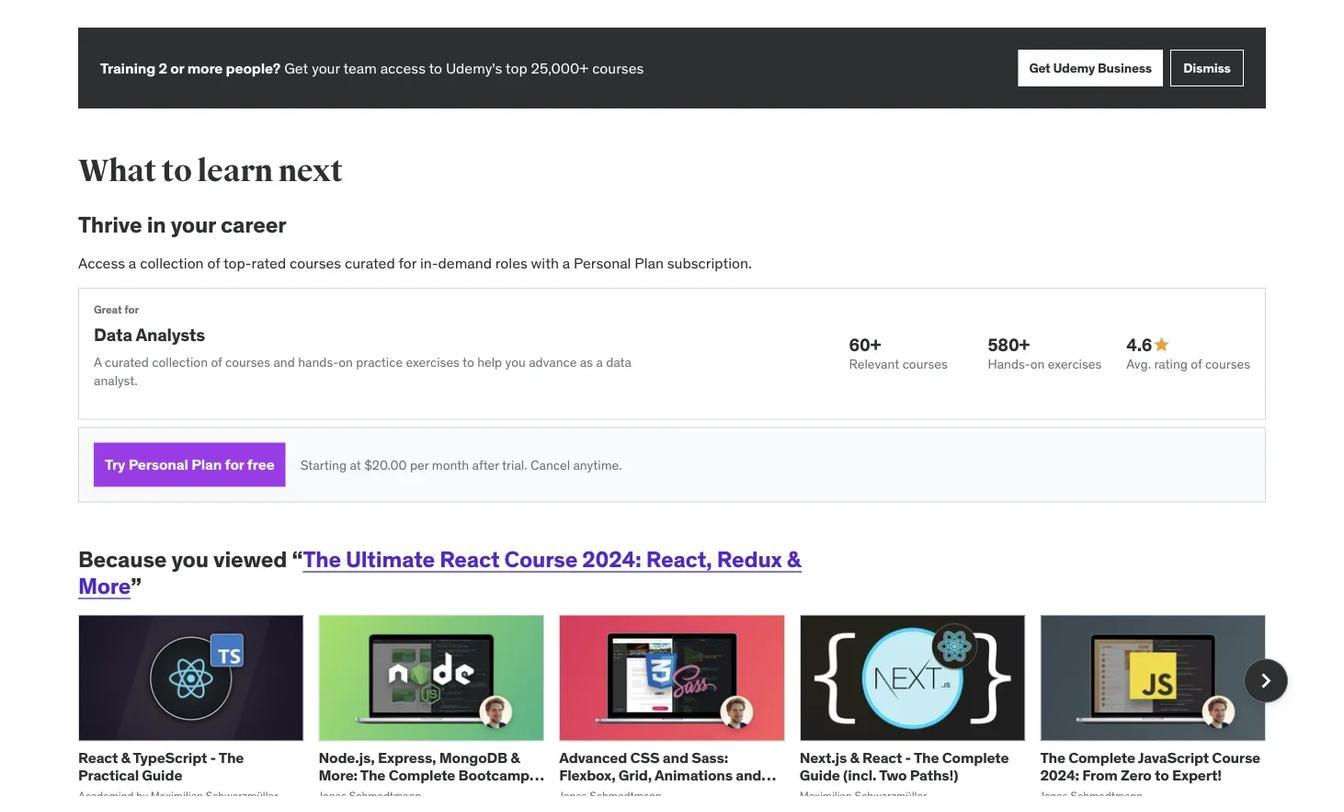 Task type: describe. For each thing, give the bounding box(es) containing it.
course for react
[[504, 546, 578, 573]]

courses inside great for data analysts a curated collection of courses and hands-on practice exercises to help you advance as a data analyst.
[[225, 354, 270, 370]]

practical
[[78, 765, 139, 784]]

next.js
[[800, 748, 847, 767]]

for inside great for data analysts a curated collection of courses and hands-on practice exercises to help you advance as a data analyst.
[[124, 303, 139, 317]]

collection inside great for data analysts a curated collection of courses and hands-on practice exercises to help you advance as a data analyst.
[[152, 354, 208, 370]]

trial.
[[502, 456, 527, 473]]

try personal plan for free link
[[94, 443, 286, 487]]

cancel
[[530, 456, 570, 473]]

"
[[131, 572, 141, 600]]

on inside great for data analysts a curated collection of courses and hands-on practice exercises to help you advance as a data analyst.
[[338, 354, 353, 370]]

react & typescript - the practical guide link
[[78, 748, 244, 784]]

bootcamp
[[458, 765, 529, 784]]

complete inside the complete javascript course 2024: from zero to expert!
[[1068, 748, 1135, 767]]

redux
[[717, 546, 782, 573]]

avg.
[[1126, 356, 1151, 372]]

data
[[94, 323, 132, 345]]

great
[[94, 303, 122, 317]]

access
[[78, 253, 125, 272]]

0 horizontal spatial get
[[284, 58, 308, 77]]

udemy's
[[446, 58, 502, 77]]

of inside great for data analysts a curated collection of courses and hands-on practice exercises to help you advance as a data analyst.
[[211, 354, 222, 370]]

css
[[630, 748, 660, 767]]

courses right 25,000+
[[592, 58, 644, 77]]

node.js, express, mongodb & more: the complete bootcamp 2024 link
[[319, 748, 544, 797]]

to right access
[[429, 58, 442, 77]]

thrive
[[78, 211, 142, 238]]

data
[[606, 354, 632, 370]]

courses right rated
[[290, 253, 341, 272]]

analysts
[[136, 323, 205, 345]]

get udemy business
[[1029, 59, 1152, 76]]

the ultimate react course 2024: react, redux & more link
[[78, 546, 802, 600]]

rated
[[252, 253, 286, 272]]

course for javascript
[[1212, 748, 1260, 767]]

more:
[[319, 765, 358, 784]]

on inside 580+ hands-on exercises
[[1030, 356, 1045, 372]]

react for next.js
[[862, 748, 902, 767]]

at
[[350, 456, 361, 473]]

exercises inside great for data analysts a curated collection of courses and hands-on practice exercises to help you advance as a data analyst.
[[406, 354, 460, 370]]

zero
[[1121, 765, 1152, 784]]

anytime.
[[573, 456, 622, 473]]

advance
[[529, 354, 577, 370]]

rating
[[1154, 356, 1188, 372]]

sass:
[[691, 748, 728, 767]]

& inside react & typescript - the practical guide
[[121, 748, 130, 767]]

to up thrive in your career
[[162, 152, 192, 190]]

2 horizontal spatial and
[[736, 765, 761, 784]]

2024: for from
[[1040, 765, 1079, 784]]

react inside react & typescript - the practical guide
[[78, 748, 118, 767]]

complete inside node.js, express, mongodb & more: the complete bootcamp 2024
[[389, 765, 455, 784]]

grid,
[[619, 765, 652, 784]]

advanced css and sass: flexbox, grid, animations and more! link
[[559, 748, 776, 797]]

the complete javascript course 2024: from zero to expert!
[[1040, 748, 1260, 784]]

more
[[187, 58, 223, 77]]

and inside great for data analysts a curated collection of courses and hands-on practice exercises to help you advance as a data analyst.
[[273, 354, 295, 370]]

ultimate
[[346, 546, 435, 573]]

next.js & react - the complete guide (incl. two paths!)
[[800, 748, 1009, 784]]

hands-
[[298, 354, 338, 370]]

2024: for react,
[[582, 546, 641, 573]]

get udemy business link
[[1018, 50, 1163, 86]]

business
[[1098, 59, 1152, 76]]

next.js & react - the complete guide (incl. two paths!) link
[[800, 748, 1009, 784]]

0 vertical spatial for
[[399, 253, 417, 272]]

practice
[[356, 354, 403, 370]]

you inside great for data analysts a curated collection of courses and hands-on practice exercises to help you advance as a data analyst.
[[505, 354, 526, 370]]

react & typescript - the practical guide
[[78, 748, 244, 784]]

viewed
[[213, 546, 287, 573]]

because you viewed "
[[78, 546, 303, 573]]

guide for react
[[142, 765, 182, 784]]

try personal plan for free
[[105, 455, 275, 474]]

advanced css and sass: flexbox, grid, animations and more!
[[559, 748, 761, 797]]

typescript
[[133, 748, 207, 767]]

1 vertical spatial you
[[171, 546, 209, 573]]

team
[[343, 58, 377, 77]]

great for data analysts a curated collection of courses and hands-on practice exercises to help you advance as a data analyst.
[[94, 303, 632, 389]]

people?
[[226, 58, 281, 77]]

react,
[[646, 546, 712, 573]]

hands-
[[988, 356, 1030, 372]]

because
[[78, 546, 167, 573]]

node.js, express, mongodb & more: the complete bootcamp 2024
[[319, 748, 529, 797]]

60+ relevant courses
[[849, 333, 948, 372]]

or
[[170, 58, 184, 77]]

1 horizontal spatial for
[[225, 455, 244, 474]]

avg. rating of courses
[[1126, 356, 1250, 372]]

mongodb
[[439, 748, 507, 767]]

demand
[[438, 253, 492, 272]]

in
[[147, 211, 166, 238]]

what
[[78, 152, 156, 190]]

"
[[292, 546, 303, 573]]

dismiss button
[[1170, 50, 1244, 86]]

thrive in your career element
[[78, 211, 1266, 503]]

top
[[506, 58, 527, 77]]



Task type: locate. For each thing, give the bounding box(es) containing it.
starting at $20.00 per month after trial. cancel anytime.
[[300, 456, 622, 473]]

course inside the complete javascript course 2024: from zero to expert!
[[1212, 748, 1260, 767]]

personal right try in the bottom left of the page
[[128, 455, 188, 474]]

1 horizontal spatial complete
[[942, 748, 1009, 767]]

udemy
[[1053, 59, 1095, 76]]

curated inside great for data analysts a curated collection of courses and hands-on practice exercises to help you advance as a data analyst.
[[105, 354, 149, 370]]

0 vertical spatial 2024:
[[582, 546, 641, 573]]

for left free on the left of the page
[[225, 455, 244, 474]]

- for react
[[905, 748, 911, 767]]

more
[[78, 572, 131, 600]]

and
[[273, 354, 295, 370], [663, 748, 688, 767], [736, 765, 761, 784]]

0 horizontal spatial react
[[78, 748, 118, 767]]

react for the
[[440, 546, 500, 573]]

0 horizontal spatial complete
[[389, 765, 455, 784]]

collection down analysts
[[152, 354, 208, 370]]

guide inside next.js & react - the complete guide (incl. two paths!)
[[800, 765, 840, 784]]

react right ultimate
[[440, 546, 500, 573]]

1 horizontal spatial guide
[[800, 765, 840, 784]]

free
[[247, 455, 275, 474]]

1 horizontal spatial course
[[1212, 748, 1260, 767]]

the inside the complete javascript course 2024: from zero to expert!
[[1040, 748, 1065, 767]]

personal right with
[[574, 253, 631, 272]]

1 vertical spatial 2024:
[[1040, 765, 1079, 784]]

courses left hands-
[[225, 354, 270, 370]]

0 horizontal spatial 2024:
[[582, 546, 641, 573]]

1 vertical spatial collection
[[152, 354, 208, 370]]

react left paths!)
[[862, 748, 902, 767]]

2024:
[[582, 546, 641, 573], [1040, 765, 1079, 784]]

- right (incl.
[[905, 748, 911, 767]]

you right the "
[[171, 546, 209, 573]]

javascript
[[1138, 748, 1209, 767]]

react inside next.js & react - the complete guide (incl. two paths!)
[[862, 748, 902, 767]]

0 horizontal spatial plan
[[191, 455, 222, 474]]

react inside the ultimate react course 2024: react, redux & more
[[440, 546, 500, 573]]

on
[[338, 354, 353, 370], [1030, 356, 1045, 372]]

and left hands-
[[273, 354, 295, 370]]

curated left in-
[[345, 253, 395, 272]]

1 horizontal spatial you
[[505, 354, 526, 370]]

1 vertical spatial personal
[[128, 455, 188, 474]]

0 vertical spatial you
[[505, 354, 526, 370]]

1 vertical spatial course
[[1212, 748, 1260, 767]]

analyst.
[[94, 372, 138, 389]]

0 horizontal spatial personal
[[128, 455, 188, 474]]

the left from
[[1040, 748, 1065, 767]]

the ultimate react course 2024: react, redux & more
[[78, 546, 802, 600]]

of
[[207, 253, 220, 272], [211, 354, 222, 370], [1191, 356, 1202, 372]]

1 horizontal spatial your
[[312, 58, 340, 77]]

and right sass: on the bottom right of page
[[736, 765, 761, 784]]

- right typescript
[[210, 748, 216, 767]]

react left typescript
[[78, 748, 118, 767]]

2 guide from the left
[[800, 765, 840, 784]]

two
[[879, 765, 907, 784]]

guide inside react & typescript - the practical guide
[[142, 765, 182, 784]]

complete left bootcamp
[[389, 765, 455, 784]]

the inside the ultimate react course 2024: react, redux & more
[[303, 546, 341, 573]]

0 horizontal spatial your
[[171, 211, 216, 238]]

a right access
[[129, 253, 136, 272]]

(incl.
[[843, 765, 876, 784]]

a inside great for data analysts a curated collection of courses and hands-on practice exercises to help you advance as a data analyst.
[[596, 354, 603, 370]]

- for typescript
[[210, 748, 216, 767]]

guide
[[142, 765, 182, 784], [800, 765, 840, 784]]

next image
[[1251, 666, 1281, 695]]

express,
[[378, 748, 436, 767]]

for
[[399, 253, 417, 272], [124, 303, 139, 317], [225, 455, 244, 474]]

0 vertical spatial collection
[[140, 253, 204, 272]]

0 vertical spatial course
[[504, 546, 578, 573]]

top-
[[223, 253, 252, 272]]

- inside next.js & react - the complete guide (incl. two paths!)
[[905, 748, 911, 767]]

25,000+
[[531, 58, 589, 77]]

learn
[[197, 152, 273, 190]]

2 vertical spatial for
[[225, 455, 244, 474]]

get left udemy
[[1029, 59, 1050, 76]]

exercises
[[406, 354, 460, 370], [1048, 356, 1102, 372]]

2024: inside the complete javascript course 2024: from zero to expert!
[[1040, 765, 1079, 784]]

1 vertical spatial curated
[[105, 354, 149, 370]]

plan left free on the left of the page
[[191, 455, 222, 474]]

the left ultimate
[[303, 546, 341, 573]]

-
[[210, 748, 216, 767], [905, 748, 911, 767]]

from
[[1082, 765, 1118, 784]]

0 horizontal spatial guide
[[142, 765, 182, 784]]

the inside react & typescript - the practical guide
[[219, 748, 244, 767]]

1 guide from the left
[[142, 765, 182, 784]]

training
[[100, 58, 155, 77]]

1 horizontal spatial plan
[[635, 253, 664, 272]]

0 horizontal spatial curated
[[105, 354, 149, 370]]

2 horizontal spatial for
[[399, 253, 417, 272]]

courses right relevant
[[902, 356, 948, 372]]

$20.00
[[364, 456, 407, 473]]

guide left (incl.
[[800, 765, 840, 784]]

with
[[531, 253, 559, 272]]

1 vertical spatial for
[[124, 303, 139, 317]]

0 horizontal spatial you
[[171, 546, 209, 573]]

roles
[[495, 253, 527, 272]]

to inside great for data analysts a curated collection of courses and hands-on practice exercises to help you advance as a data analyst.
[[462, 354, 474, 370]]

&
[[787, 546, 802, 573], [121, 748, 130, 767], [510, 748, 520, 767], [850, 748, 859, 767]]

animations
[[655, 765, 733, 784]]

small image
[[1152, 336, 1171, 354]]

& inside node.js, express, mongodb & more: the complete bootcamp 2024
[[510, 748, 520, 767]]

courses
[[592, 58, 644, 77], [290, 253, 341, 272], [225, 354, 270, 370], [902, 356, 948, 372], [1205, 356, 1250, 372]]

1 vertical spatial your
[[171, 211, 216, 238]]

in-
[[420, 253, 438, 272]]

complete
[[942, 748, 1009, 767], [1068, 748, 1135, 767], [389, 765, 455, 784]]

month
[[432, 456, 469, 473]]

what to learn next
[[78, 152, 343, 190]]

paths!)
[[910, 765, 958, 784]]

access
[[380, 58, 426, 77]]

1 horizontal spatial curated
[[345, 253, 395, 272]]

0 horizontal spatial -
[[210, 748, 216, 767]]

- inside react & typescript - the practical guide
[[210, 748, 216, 767]]

0 vertical spatial curated
[[345, 253, 395, 272]]

a right with
[[562, 253, 570, 272]]

a right 'as'
[[596, 354, 603, 370]]

complete left javascript
[[1068, 748, 1135, 767]]

personal
[[574, 253, 631, 272], [128, 455, 188, 474]]

the inside node.js, express, mongodb & more: the complete bootcamp 2024
[[360, 765, 385, 784]]

1 horizontal spatial personal
[[574, 253, 631, 272]]

exercises inside 580+ hands-on exercises
[[1048, 356, 1102, 372]]

0 horizontal spatial exercises
[[406, 354, 460, 370]]

guide for next.js
[[800, 765, 840, 784]]

1 horizontal spatial on
[[1030, 356, 1045, 372]]

0 horizontal spatial course
[[504, 546, 578, 573]]

& inside next.js & react - the complete guide (incl. two paths!)
[[850, 748, 859, 767]]

the inside next.js & react - the complete guide (incl. two paths!)
[[914, 748, 939, 767]]

you right 'help'
[[505, 354, 526, 370]]

& inside the ultimate react course 2024: react, redux & more
[[787, 546, 802, 573]]

carousel element
[[78, 614, 1288, 797]]

next
[[278, 152, 343, 190]]

curated up analyst.
[[105, 354, 149, 370]]

0 horizontal spatial on
[[338, 354, 353, 370]]

0 vertical spatial your
[[312, 58, 340, 77]]

access a collection of top-rated courses curated for in-demand roles with a personal plan subscription.
[[78, 253, 752, 272]]

exercises left avg.
[[1048, 356, 1102, 372]]

and right css on the bottom left of page
[[663, 748, 688, 767]]

to
[[429, 58, 442, 77], [162, 152, 192, 190], [462, 354, 474, 370], [1155, 765, 1169, 784]]

the right typescript
[[219, 748, 244, 767]]

& right 'redux'
[[787, 546, 802, 573]]

collection down thrive in your career
[[140, 253, 204, 272]]

2024: left react,
[[582, 546, 641, 573]]

1 horizontal spatial react
[[440, 546, 500, 573]]

as
[[580, 354, 593, 370]]

2024: left from
[[1040, 765, 1079, 784]]

1 - from the left
[[210, 748, 216, 767]]

0 horizontal spatial and
[[273, 354, 295, 370]]

0 horizontal spatial a
[[129, 253, 136, 272]]

guide right practical
[[142, 765, 182, 784]]

per
[[410, 456, 429, 473]]

get right people?
[[284, 58, 308, 77]]

2024
[[319, 783, 354, 797]]

a
[[94, 354, 102, 370]]

the complete javascript course 2024: from zero to expert! link
[[1040, 748, 1260, 784]]

collection
[[140, 253, 204, 272], [152, 354, 208, 370]]

the right more:
[[360, 765, 385, 784]]

you
[[505, 354, 526, 370], [171, 546, 209, 573]]

& left typescript
[[121, 748, 130, 767]]

2 horizontal spatial react
[[862, 748, 902, 767]]

580+ hands-on exercises
[[988, 333, 1102, 372]]

1 horizontal spatial -
[[905, 748, 911, 767]]

your right in
[[171, 211, 216, 238]]

try
[[105, 455, 125, 474]]

flexbox,
[[559, 765, 615, 784]]

1 horizontal spatial get
[[1029, 59, 1050, 76]]

course inside the ultimate react course 2024: react, redux & more
[[504, 546, 578, 573]]

for left in-
[[399, 253, 417, 272]]

courses inside the 60+ relevant courses
[[902, 356, 948, 372]]

60+
[[849, 333, 881, 356]]

your left the team
[[312, 58, 340, 77]]

help
[[477, 354, 502, 370]]

580+
[[988, 333, 1030, 356]]

2 horizontal spatial a
[[596, 354, 603, 370]]

0 vertical spatial personal
[[574, 253, 631, 272]]

after
[[472, 456, 499, 473]]

1 horizontal spatial a
[[562, 253, 570, 272]]

complete inside next.js & react - the complete guide (incl. two paths!)
[[942, 748, 1009, 767]]

1 horizontal spatial and
[[663, 748, 688, 767]]

plan
[[635, 253, 664, 272], [191, 455, 222, 474]]

complete right two
[[942, 748, 1009, 767]]

& right the mongodb
[[510, 748, 520, 767]]

starting
[[300, 456, 347, 473]]

for right the "great"
[[124, 303, 139, 317]]

expert!
[[1172, 765, 1222, 784]]

plan left subscription.
[[635, 253, 664, 272]]

relevant
[[849, 356, 899, 372]]

2024: inside the ultimate react course 2024: react, redux & more
[[582, 546, 641, 573]]

data analysts link
[[94, 323, 205, 345]]

to left 'help'
[[462, 354, 474, 370]]

exercises right practice
[[406, 354, 460, 370]]

2 - from the left
[[905, 748, 911, 767]]

2 horizontal spatial complete
[[1068, 748, 1135, 767]]

dismiss
[[1183, 59, 1231, 76]]

plan inside the try personal plan for free link
[[191, 455, 222, 474]]

0 vertical spatial plan
[[635, 253, 664, 272]]

1 vertical spatial plan
[[191, 455, 222, 474]]

1 horizontal spatial exercises
[[1048, 356, 1102, 372]]

courses right rating
[[1205, 356, 1250, 372]]

the right two
[[914, 748, 939, 767]]

your
[[312, 58, 340, 77], [171, 211, 216, 238]]

a
[[129, 253, 136, 272], [562, 253, 570, 272], [596, 354, 603, 370]]

& right next.js
[[850, 748, 859, 767]]

node.js,
[[319, 748, 375, 767]]

1 horizontal spatial 2024:
[[1040, 765, 1079, 784]]

2
[[158, 58, 167, 77]]

0 horizontal spatial for
[[124, 303, 139, 317]]

to inside the complete javascript course 2024: from zero to expert!
[[1155, 765, 1169, 784]]

to right zero
[[1155, 765, 1169, 784]]

thrive in your career
[[78, 211, 286, 238]]



Task type: vqa. For each thing, say whether or not it's contained in the screenshot.
the topmost Practitioner
no



